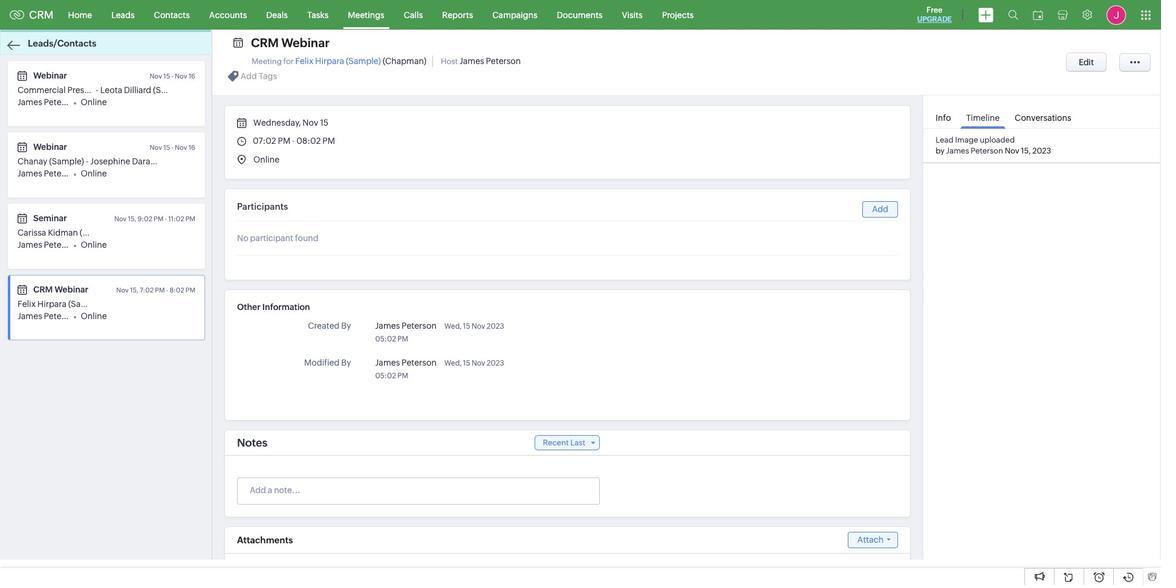 Task type: locate. For each thing, give the bounding box(es) containing it.
james down felix hirpara (sample)
[[18, 312, 42, 321]]

15, inside the lead image uploaded by james peterson nov 15, 2023
[[1021, 146, 1031, 156]]

15, left the 7:02
[[130, 287, 138, 294]]

08:02
[[297, 136, 321, 146]]

- left leota
[[96, 85, 98, 95]]

james peterson link down commercial
[[18, 97, 79, 107]]

commercial
[[18, 85, 66, 95]]

online down felix hirpara (sample)
[[81, 312, 107, 321]]

0 vertical spatial nov 15 - nov 16
[[150, 73, 195, 80]]

15
[[163, 73, 170, 80], [320, 118, 329, 128], [163, 144, 170, 151], [463, 322, 470, 331], [463, 359, 470, 368]]

james down "carissa" at the top left of page
[[18, 240, 42, 250]]

chanay (sample) - josephine darakjy (sample)
[[18, 157, 198, 166]]

1 vertical spatial nov 15 - nov 16
[[150, 144, 195, 151]]

2 16 from the top
[[189, 144, 195, 151]]

crm up the leads/contacts
[[29, 8, 54, 21]]

calls
[[404, 10, 423, 20]]

reports
[[442, 10, 473, 20]]

Add a note... field
[[238, 485, 599, 497]]

nov 15 - nov 16 up leota dilliard (sample) link
[[150, 73, 195, 80]]

upgrade
[[917, 15, 952, 24]]

recent last
[[543, 439, 586, 448]]

projects link
[[652, 0, 704, 29]]

0 vertical spatial wed,
[[444, 322, 462, 331]]

None button
[[1066, 53, 1107, 72]]

crm webinar up for
[[251, 36, 330, 50]]

by
[[341, 321, 351, 331], [341, 358, 351, 368]]

image
[[955, 135, 978, 145]]

webinar up for
[[281, 36, 330, 50]]

1 vertical spatial wed, 15 nov 2023 05:02 pm
[[375, 359, 504, 380]]

0 vertical spatial add
[[241, 72, 257, 81]]

1 vertical spatial 15,
[[128, 215, 136, 223]]

1 nov 15 - nov 16 from the top
[[150, 73, 195, 80]]

1 vertical spatial 05:02
[[375, 372, 396, 380]]

webinar link for -
[[33, 71, 67, 80]]

wed, for modified by
[[444, 359, 462, 368]]

1 vertical spatial by
[[341, 358, 351, 368]]

2023 for created by
[[487, 322, 504, 331]]

meeting for felix hirpara (sample) (chapman)
[[252, 56, 426, 66]]

2 05:02 from the top
[[375, 372, 396, 380]]

2 by from the top
[[341, 358, 351, 368]]

home link
[[58, 0, 102, 29]]

online link for seminar link
[[81, 240, 107, 250]]

leota
[[100, 85, 122, 95]]

pm
[[278, 136, 290, 146], [323, 136, 335, 146], [154, 215, 163, 223], [186, 215, 195, 223], [155, 287, 165, 294], [186, 287, 195, 294], [398, 335, 408, 344], [398, 372, 408, 380]]

0 vertical spatial 15,
[[1021, 146, 1031, 156]]

press
[[67, 85, 88, 95]]

0 vertical spatial by
[[341, 321, 351, 331]]

online down press
[[81, 97, 107, 107]]

webinar link
[[33, 71, 67, 80], [33, 142, 67, 152]]

online for the online "link" for seminar link
[[81, 240, 107, 250]]

(sample) right press
[[90, 85, 125, 95]]

1 vertical spatial 2023
[[487, 322, 504, 331]]

15,
[[1021, 146, 1031, 156], [128, 215, 136, 223], [130, 287, 138, 294]]

webinar link for chanay
[[33, 142, 67, 152]]

online
[[81, 97, 107, 107], [253, 155, 280, 165], [81, 169, 107, 178], [81, 240, 107, 250], [81, 312, 107, 321]]

crm up felix hirpara (sample)
[[33, 285, 53, 295]]

wed, 15 nov 2023 05:02 pm for created by
[[375, 322, 504, 344]]

felix down the crm webinar link
[[18, 299, 36, 309]]

2 nov 15 - nov 16 from the top
[[150, 144, 195, 151]]

4 james peterson link from the top
[[18, 312, 79, 321]]

1 horizontal spatial felix
[[295, 56, 313, 66]]

2 wed, 15 nov 2023 05:02 pm from the top
[[375, 359, 504, 380]]

nov 15 - nov 16
[[150, 73, 195, 80], [150, 144, 195, 151]]

(sample)
[[346, 56, 381, 66], [90, 85, 125, 95], [153, 85, 188, 95], [49, 157, 84, 166], [163, 157, 198, 166], [80, 228, 115, 238], [68, 299, 103, 309]]

other information
[[237, 302, 310, 312]]

(sample) left (chapman)
[[346, 56, 381, 66]]

9:02
[[138, 215, 152, 223]]

15, left 9:02
[[128, 215, 136, 223]]

hirpara
[[315, 56, 344, 66], [37, 299, 67, 309]]

peterson inside the lead image uploaded by james peterson nov 15, 2023
[[971, 146, 1003, 156]]

0 vertical spatial webinar link
[[33, 71, 67, 80]]

hirpara down the crm webinar link
[[37, 299, 67, 309]]

hirpara right for
[[315, 56, 344, 66]]

by right modified
[[341, 358, 351, 368]]

online for the online "link" related to webinar link corresponding to chanay
[[81, 169, 107, 178]]

felix hirpara (sample) link right for
[[295, 56, 381, 66]]

by right created
[[341, 321, 351, 331]]

- left 08:02
[[292, 136, 295, 146]]

nov 15 - nov 16 for josephine darakjy (sample)
[[150, 144, 195, 151]]

online down 07:02
[[253, 155, 280, 165]]

2 vertical spatial 15,
[[130, 287, 138, 294]]

online link down carissa kidman (sample) link
[[81, 240, 107, 250]]

0 vertical spatial wed, 15 nov 2023 05:02 pm
[[375, 322, 504, 344]]

nov 15 - nov 16 up darakjy
[[150, 144, 195, 151]]

create menu image
[[979, 8, 994, 22]]

online link down press
[[81, 97, 107, 107]]

2023
[[1033, 146, 1052, 156], [487, 322, 504, 331], [487, 359, 504, 368]]

1 james peterson link from the top
[[18, 97, 79, 107]]

add for add
[[872, 204, 889, 214]]

webinar link up commercial
[[33, 71, 67, 80]]

calendar image
[[1033, 10, 1043, 20]]

online link down chanay (sample) - josephine darakjy (sample)
[[81, 169, 107, 178]]

felix hirpara (sample) link down the crm webinar link
[[18, 299, 103, 309]]

1 vertical spatial add
[[872, 204, 889, 214]]

add
[[241, 72, 257, 81], [872, 204, 889, 214]]

for
[[283, 57, 294, 66]]

0 vertical spatial felix hirpara (sample) link
[[295, 56, 381, 66]]

3 online link from the top
[[81, 240, 107, 250]]

james right the host
[[460, 56, 484, 66]]

search element
[[1001, 0, 1026, 30]]

online down chanay (sample) - josephine darakjy (sample)
[[81, 169, 107, 178]]

1 horizontal spatial hirpara
[[315, 56, 344, 66]]

0 vertical spatial 05:02
[[375, 335, 396, 344]]

online link for the crm webinar link
[[81, 312, 107, 321]]

1 vertical spatial webinar link
[[33, 142, 67, 152]]

crm webinar up felix hirpara (sample)
[[33, 285, 88, 295]]

felix hirpara (sample) link
[[295, 56, 381, 66], [18, 299, 103, 309]]

- left the 8:02
[[166, 287, 168, 294]]

webinar link up chanay (sample) link
[[33, 142, 67, 152]]

1 vertical spatial crm
[[251, 36, 279, 50]]

online down carissa kidman (sample) link
[[81, 240, 107, 250]]

host james peterson
[[441, 56, 521, 66]]

attach
[[858, 535, 884, 545]]

carissa
[[18, 228, 46, 238]]

1 vertical spatial crm webinar
[[33, 285, 88, 295]]

(sample) right chanay in the left of the page
[[49, 157, 84, 166]]

chanay (sample) link
[[18, 157, 84, 166]]

16 for chanay (sample) - josephine darakjy (sample)
[[189, 144, 195, 151]]

0 vertical spatial 2023
[[1033, 146, 1052, 156]]

1 horizontal spatial crm webinar
[[251, 36, 330, 50]]

timeline
[[966, 113, 1000, 123]]

0 horizontal spatial add
[[241, 72, 257, 81]]

0 vertical spatial 16
[[189, 73, 195, 80]]

2 james peterson link from the top
[[18, 169, 79, 178]]

james peterson link down chanay (sample) link
[[18, 169, 79, 178]]

15, down "conversations"
[[1021, 146, 1031, 156]]

deals link
[[257, 0, 298, 29]]

3 james peterson link from the top
[[18, 240, 79, 250]]

1 webinar link from the top
[[33, 71, 67, 80]]

james down chanay in the left of the page
[[18, 169, 42, 178]]

darakjy
[[132, 157, 161, 166]]

crm link
[[10, 8, 54, 21]]

2 online link from the top
[[81, 169, 107, 178]]

1 wed, 15 nov 2023 05:02 pm from the top
[[375, 322, 504, 344]]

tasks link
[[298, 0, 338, 29]]

0 horizontal spatial crm webinar
[[33, 285, 88, 295]]

05:02
[[375, 335, 396, 344], [375, 372, 396, 380]]

1 vertical spatial 16
[[189, 144, 195, 151]]

nov 15 - nov 16 for leota dilliard (sample)
[[150, 73, 195, 80]]

found
[[295, 233, 319, 243]]

2023 for modified by
[[487, 359, 504, 368]]

1 vertical spatial wed,
[[444, 359, 462, 368]]

4 online link from the top
[[81, 312, 107, 321]]

1 by from the top
[[341, 321, 351, 331]]

16
[[189, 73, 195, 80], [189, 144, 195, 151]]

1 16 from the top
[[189, 73, 195, 80]]

visits link
[[612, 0, 652, 29]]

0 vertical spatial crm
[[29, 8, 54, 21]]

online link down felix hirpara (sample)
[[81, 312, 107, 321]]

1 online link from the top
[[81, 97, 107, 107]]

1 horizontal spatial add
[[872, 204, 889, 214]]

1 05:02 from the top
[[375, 335, 396, 344]]

nov
[[150, 73, 162, 80], [175, 73, 187, 80], [303, 118, 318, 128], [150, 144, 162, 151], [175, 144, 187, 151], [1005, 146, 1020, 156], [114, 215, 127, 223], [116, 287, 129, 294], [472, 322, 485, 331], [472, 359, 485, 368]]

james peterson
[[18, 97, 79, 107], [18, 169, 79, 178], [18, 240, 79, 250], [18, 312, 79, 321], [375, 321, 437, 331], [375, 358, 437, 368]]

1 vertical spatial felix hirpara (sample) link
[[18, 299, 103, 309]]

james peterson link down kidman at the left
[[18, 240, 79, 250]]

james peterson link
[[18, 97, 79, 107], [18, 169, 79, 178], [18, 240, 79, 250], [18, 312, 79, 321]]

0 horizontal spatial felix
[[18, 299, 36, 309]]

wed,
[[444, 322, 462, 331], [444, 359, 462, 368]]

info link
[[930, 105, 957, 128]]

0 vertical spatial hirpara
[[315, 56, 344, 66]]

1 wed, from the top
[[444, 322, 462, 331]]

felix right for
[[295, 56, 313, 66]]

peterson
[[486, 56, 521, 66], [44, 97, 79, 107], [971, 146, 1003, 156], [44, 169, 79, 178], [44, 240, 79, 250], [44, 312, 79, 321], [402, 321, 437, 331], [402, 358, 437, 368]]

-
[[171, 73, 173, 80], [96, 85, 98, 95], [292, 136, 295, 146], [171, 144, 173, 151], [86, 157, 89, 166], [165, 215, 167, 223], [166, 287, 168, 294]]

nov 15,  9:02 pm - 11:02 pm
[[114, 215, 195, 223]]

search image
[[1008, 10, 1019, 20]]

accounts
[[209, 10, 247, 20]]

2 wed, from the top
[[444, 359, 462, 368]]

by for created by
[[341, 321, 351, 331]]

online for the online "link" for the crm webinar link
[[81, 312, 107, 321]]

2 vertical spatial 2023
[[487, 359, 504, 368]]

james down image
[[946, 146, 969, 156]]

add for add tags
[[241, 72, 257, 81]]

1 vertical spatial hirpara
[[37, 299, 67, 309]]

online link
[[81, 97, 107, 107], [81, 169, 107, 178], [81, 240, 107, 250], [81, 312, 107, 321]]

seminar
[[33, 214, 67, 223]]

0 vertical spatial crm webinar
[[251, 36, 330, 50]]

james peterson link down felix hirpara (sample)
[[18, 312, 79, 321]]

add link
[[863, 201, 898, 218]]

reports link
[[433, 0, 483, 29]]

2 webinar link from the top
[[33, 142, 67, 152]]

crm
[[29, 8, 54, 21], [251, 36, 279, 50], [33, 285, 53, 295]]

crm up meeting
[[251, 36, 279, 50]]



Task type: vqa. For each thing, say whether or not it's contained in the screenshot.
logo
no



Task type: describe. For each thing, give the bounding box(es) containing it.
add tags
[[241, 72, 277, 81]]

deals
[[266, 10, 288, 20]]

leota dilliard (sample) link
[[100, 85, 188, 95]]

- leota dilliard (sample)
[[96, 85, 188, 95]]

0 vertical spatial felix
[[295, 56, 313, 66]]

free
[[927, 5, 943, 15]]

15, for carissa kidman (sample)
[[128, 215, 136, 223]]

- left josephine at the left top of page
[[86, 157, 89, 166]]

profile image
[[1107, 5, 1126, 24]]

conversations
[[1015, 113, 1072, 123]]

0 horizontal spatial hirpara
[[37, 299, 67, 309]]

info
[[936, 113, 951, 123]]

attach link
[[848, 532, 898, 549]]

profile element
[[1100, 0, 1134, 29]]

commercial press (sample)
[[18, 85, 125, 95]]

07:02 pm - 08:02 pm
[[253, 136, 335, 146]]

lead
[[936, 135, 954, 145]]

tags
[[259, 72, 277, 81]]

felix hirpara (sample)
[[18, 299, 103, 309]]

information
[[262, 302, 310, 312]]

- up josephine darakjy (sample) link
[[171, 144, 173, 151]]

2023 inside the lead image uploaded by james peterson nov 15, 2023
[[1033, 146, 1052, 156]]

conversations link
[[1009, 105, 1078, 128]]

host
[[441, 57, 458, 66]]

wednesday, nov 15
[[252, 118, 329, 128]]

james right created by
[[375, 321, 400, 331]]

online for the online "link" corresponding to webinar link associated with -
[[81, 97, 107, 107]]

(sample) right kidman at the left
[[80, 228, 115, 238]]

no
[[237, 233, 248, 243]]

online link for webinar link corresponding to chanay
[[81, 169, 107, 178]]

chanay
[[18, 157, 47, 166]]

no participant found
[[237, 233, 319, 243]]

commercial press (sample) link
[[18, 85, 125, 95]]

contacts
[[154, 10, 190, 20]]

free upgrade
[[917, 5, 952, 24]]

campaigns
[[493, 10, 538, 20]]

participants
[[237, 201, 288, 212]]

participant
[[250, 233, 293, 243]]

- up leota dilliard (sample) link
[[171, 73, 173, 80]]

other
[[237, 302, 261, 312]]

16 for - leota dilliard (sample)
[[189, 73, 195, 80]]

crm webinar link
[[33, 285, 88, 295]]

modified by
[[304, 358, 351, 368]]

kidman
[[48, 228, 78, 238]]

7:02
[[140, 287, 154, 294]]

wed, for created by
[[444, 322, 462, 331]]

carissa kidman (sample)
[[18, 228, 115, 238]]

seminar link
[[33, 214, 67, 223]]

projects
[[662, 10, 694, 20]]

home
[[68, 10, 92, 20]]

(sample) down the crm webinar link
[[68, 299, 103, 309]]

james peterson link for the crm webinar link
[[18, 312, 79, 321]]

07:02
[[253, 136, 276, 146]]

05:02 for created by
[[375, 335, 396, 344]]

james peterson link for webinar link corresponding to chanay
[[18, 169, 79, 178]]

(chapman)
[[383, 56, 426, 66]]

leads link
[[102, 0, 144, 29]]

8:02
[[170, 287, 184, 294]]

recent
[[543, 439, 569, 448]]

tasks
[[307, 10, 329, 20]]

1 horizontal spatial felix hirpara (sample) link
[[295, 56, 381, 66]]

2 vertical spatial crm
[[33, 285, 53, 295]]

by
[[936, 146, 945, 156]]

0 horizontal spatial felix hirpara (sample) link
[[18, 299, 103, 309]]

modified
[[304, 358, 340, 368]]

josephine
[[90, 157, 130, 166]]

wed, 15 nov 2023 05:02 pm for modified by
[[375, 359, 504, 380]]

webinar up chanay (sample) link
[[33, 142, 67, 152]]

notes
[[237, 437, 268, 449]]

josephine darakjy (sample) link
[[90, 157, 198, 166]]

lead image uploaded by james peterson nov 15, 2023
[[936, 135, 1052, 156]]

create menu element
[[971, 0, 1001, 29]]

15, for felix hirpara (sample)
[[130, 287, 138, 294]]

carissa kidman (sample) link
[[18, 228, 115, 238]]

uploaded
[[980, 135, 1015, 145]]

calls link
[[394, 0, 433, 29]]

leads/contacts
[[28, 38, 96, 48]]

meetings
[[348, 10, 385, 20]]

1 vertical spatial felix
[[18, 299, 36, 309]]

created by
[[308, 321, 351, 331]]

james down commercial
[[18, 97, 42, 107]]

timeline link
[[960, 105, 1006, 129]]

created
[[308, 321, 340, 331]]

accounts link
[[200, 0, 257, 29]]

11:02
[[168, 215, 184, 223]]

contacts link
[[144, 0, 200, 29]]

campaigns link
[[483, 0, 547, 29]]

documents
[[557, 10, 603, 20]]

meetings link
[[338, 0, 394, 29]]

leads
[[111, 10, 135, 20]]

documents link
[[547, 0, 612, 29]]

attachments
[[237, 535, 293, 546]]

webinar up felix hirpara (sample)
[[55, 285, 88, 295]]

(sample) right the dilliard
[[153, 85, 188, 95]]

nov inside the lead image uploaded by james peterson nov 15, 2023
[[1005, 146, 1020, 156]]

by for modified by
[[341, 358, 351, 368]]

james right modified by
[[375, 358, 400, 368]]

visits
[[622, 10, 643, 20]]

(sample) right darakjy
[[163, 157, 198, 166]]

james peterson link for webinar link associated with -
[[18, 97, 79, 107]]

james peterson link for seminar link
[[18, 240, 79, 250]]

wednesday,
[[253, 118, 301, 128]]

james inside the lead image uploaded by james peterson nov 15, 2023
[[946, 146, 969, 156]]

dilliard
[[124, 85, 151, 95]]

- left 11:02
[[165, 215, 167, 223]]

05:02 for modified by
[[375, 372, 396, 380]]

meeting
[[252, 57, 282, 66]]

webinar up commercial
[[33, 71, 67, 80]]

online link for webinar link associated with -
[[81, 97, 107, 107]]

nov 15,  7:02 pm - 8:02 pm
[[116, 287, 195, 294]]



